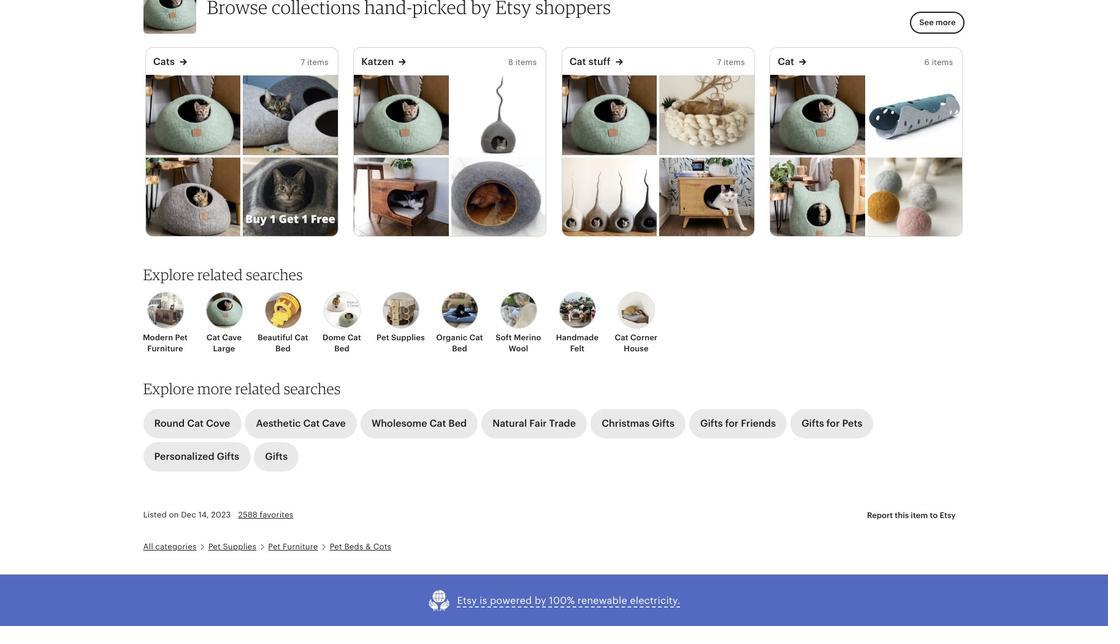 Task type: locate. For each thing, give the bounding box(es) containing it.
0 vertical spatial searches
[[246, 266, 303, 284]]

related up aesthetic
[[235, 379, 281, 398]]

pet down favorites
[[268, 542, 281, 551]]

1 vertical spatial cave
[[322, 418, 346, 428]]

explore inside "explore related searches" region
[[143, 266, 194, 284]]

cat inside organic cat bed
[[469, 333, 483, 342]]

searches up aesthetic cat cave
[[284, 379, 341, 398]]

best aesthetic cat bed | natural organic merino felt wool | soft, wholesome, cute | #1 modern "cat corner" cave | handmade round style image for cats
[[146, 75, 241, 155]]

1 horizontal spatial pet supplies link
[[375, 292, 426, 344]]

etsy
[[940, 511, 956, 520], [457, 596, 477, 606]]

fair
[[529, 418, 547, 428]]

explore for explore related searches
[[143, 266, 194, 284]]

stylish plywood cat house, cozy cat bed rustical box light oak from purrfur image
[[659, 158, 754, 238]]

pet supplies link left the organic
[[375, 292, 426, 344]]

0 vertical spatial explore
[[143, 266, 194, 284]]

2 explore from the top
[[143, 379, 194, 398]]

more inside see more link
[[936, 17, 956, 27]]

pet down 2023
[[208, 542, 221, 551]]

organic
[[436, 333, 467, 342]]

bed down the beautiful
[[275, 344, 291, 353]]

furniture
[[147, 344, 183, 353], [283, 542, 318, 551]]

items right 6
[[932, 57, 953, 67]]

0 horizontal spatial pet supplies
[[208, 542, 256, 551]]

more for explore
[[197, 379, 232, 398]]

1 vertical spatial more
[[197, 379, 232, 398]]

cat stuff
[[570, 56, 611, 67]]

furniture inside the modern pet furniture
[[147, 344, 183, 353]]

14,
[[198, 510, 209, 519]]

handmade felt link
[[552, 292, 603, 355]]

best aesthetic cat bed | natural organic merino felt wool | soft, wholesome, cute | #1 modern "cat corner" cave | handmade round style image for cat
[[770, 75, 865, 155]]

pet supplies
[[377, 333, 425, 342], [208, 542, 256, 551]]

pet right modern
[[175, 333, 188, 342]]

see more
[[919, 17, 956, 27]]

cat
[[570, 56, 586, 67], [778, 56, 794, 67], [207, 333, 220, 342], [295, 333, 308, 342], [347, 333, 361, 342], [469, 333, 483, 342], [615, 333, 628, 342], [187, 418, 204, 428], [303, 418, 320, 428], [430, 418, 446, 428]]

dome cat bed
[[323, 333, 361, 353]]

related up the cat cave large "link"
[[197, 266, 243, 284]]

items up modern pet bed / cat bed / cat cave / cat house / pet furniture / cat nap cocoon made of natural color wool image
[[307, 57, 329, 67]]

cats
[[153, 56, 175, 67]]

0 horizontal spatial cave
[[222, 333, 242, 342]]

0 horizontal spatial for
[[725, 418, 739, 428]]

see
[[919, 17, 934, 27]]

1 7 items from the left
[[301, 57, 329, 67]]

searches up beautiful cat bed link
[[246, 266, 303, 284]]

related inside region
[[197, 266, 243, 284]]

see more link
[[910, 11, 965, 34]]

explore related searches region
[[136, 266, 972, 377]]

gifts for pets link
[[790, 409, 873, 438]]

0 vertical spatial more
[[936, 17, 956, 27]]

more up cove
[[197, 379, 232, 398]]

furniture down modern
[[147, 344, 183, 353]]

6
[[924, 57, 930, 67]]

cat corner house
[[615, 333, 658, 353]]

favorites
[[260, 510, 293, 519]]

pet beds & cots
[[330, 542, 391, 551]]

pet supplies left the organic
[[377, 333, 425, 342]]

2023
[[211, 510, 231, 519]]

bed inside dome cat bed
[[334, 344, 349, 353]]

all categories link
[[143, 542, 197, 551]]

1 horizontal spatial supplies
[[391, 333, 425, 342]]

0 vertical spatial supplies
[[391, 333, 425, 342]]

supplies inside "explore related searches" region
[[391, 333, 425, 342]]

4 items from the left
[[932, 57, 953, 67]]

0 horizontal spatial 7
[[301, 57, 305, 67]]

1 vertical spatial furniture
[[283, 542, 318, 551]]

pet furniture
[[268, 542, 318, 551]]

felt
[[570, 344, 585, 353]]

organic cat bed link
[[434, 292, 485, 355]]

gifts inside gifts link
[[265, 451, 288, 461]]

premium felt wool cat cave - handmade cozy hideaway and cat lover's gift - eco-friendly pet furniture image
[[243, 158, 338, 238]]

0 horizontal spatial 7 items
[[301, 57, 329, 67]]

7 up natural merino wool pet bed, knit kitten bed, gift away this soft ecological, bed basket for cats, eco-friendly cat bed, wool basket for cat "image"
[[717, 57, 721, 67]]

soft merino wool link
[[493, 292, 544, 355]]

gifts left friends
[[700, 418, 723, 428]]

7 items up natural merino wool pet bed, knit kitten bed, gift away this soft ecological, bed basket for cats, eco-friendly cat bed, wool basket for cat "image"
[[717, 57, 745, 67]]

cat cave bed, cat cave felt wool, cat lover gift, modern cat bed, cat cave for large cats, cat beds wool. handmade in italy image
[[562, 158, 657, 238]]

for inside 'link'
[[725, 418, 739, 428]]

gifts down aesthetic
[[265, 451, 288, 461]]

7 items for cat stuff
[[717, 57, 745, 67]]

1 vertical spatial pet supplies link
[[208, 542, 256, 551]]

1 vertical spatial explore
[[143, 379, 194, 398]]

best aesthetic cat bed | natural organic merino felt wool | soft, wholesome, cute | #1 modern "cat corner" cave | handmade round style image
[[146, 75, 241, 155], [354, 75, 449, 155], [562, 75, 657, 155], [770, 75, 865, 155], [146, 158, 241, 238]]

cave up large
[[222, 333, 242, 342]]

round cat cove
[[154, 418, 230, 428]]

0 vertical spatial cave
[[222, 333, 242, 342]]

pet supplies link down 2023
[[208, 542, 256, 551]]

1 horizontal spatial pet supplies
[[377, 333, 425, 342]]

7 up modern pet bed / cat bed / cat cave / cat house / pet furniture / cat nap cocoon made of natural color wool image
[[301, 57, 305, 67]]

round cat cove link
[[143, 409, 241, 438]]

report this item to etsy
[[867, 511, 956, 520]]

6 items
[[924, 57, 953, 67]]

for left friends
[[725, 418, 739, 428]]

felt cat tunnel, sustainable, modern cat toy for cats and small animals, interactive cat toy, felt cat toy - cat lover gift, fun cat game image
[[868, 75, 962, 155]]

supplies
[[391, 333, 425, 342], [223, 542, 256, 551]]

1 horizontal spatial more
[[936, 17, 956, 27]]

0 vertical spatial pet supplies link
[[375, 292, 426, 344]]

supplies left the organic
[[391, 333, 425, 342]]

3 items from the left
[[724, 57, 745, 67]]

supplies down 2588
[[223, 542, 256, 551]]

modern
[[143, 333, 173, 342]]

1 horizontal spatial for
[[826, 418, 840, 428]]

0 horizontal spatial etsy
[[457, 596, 477, 606]]

0 horizontal spatial furniture
[[147, 344, 183, 353]]

0 vertical spatial furniture
[[147, 344, 183, 353]]

cat inside the cat corner house
[[615, 333, 628, 342]]

pet left beds
[[330, 542, 342, 551]]

7
[[301, 57, 305, 67], [717, 57, 721, 67]]

for left pets
[[826, 418, 840, 428]]

best aesthetic cat bed | natural organic merino felt wool | soft, wholesome, cute | #1 modern "cat corner" cave | handmade round style image for cat stuff
[[562, 75, 657, 155]]

pet
[[175, 333, 188, 342], [377, 333, 389, 342], [208, 542, 221, 551], [268, 542, 281, 551], [330, 542, 342, 551]]

0 vertical spatial etsy
[[940, 511, 956, 520]]

bed down the organic
[[452, 344, 467, 353]]

beautiful cat bed link
[[257, 292, 309, 355]]

natural fair trade link
[[482, 409, 587, 438]]

bed inside beautiful cat bed
[[275, 344, 291, 353]]

gifts inside christmas gifts link
[[652, 418, 675, 428]]

8 items
[[508, 57, 537, 67]]

gifts down cove
[[217, 451, 239, 461]]

gifts right the christmas
[[652, 418, 675, 428]]

7 items up modern pet bed / cat bed / cat cave / cat house / pet furniture / cat nap cocoon made of natural color wool image
[[301, 57, 329, 67]]

gifts inside gifts for friends 'link'
[[700, 418, 723, 428]]

bed inside organic cat bed
[[452, 344, 467, 353]]

explore up round
[[143, 379, 194, 398]]

0 vertical spatial related
[[197, 266, 243, 284]]

1 horizontal spatial 7 items
[[717, 57, 745, 67]]

bed left natural
[[448, 418, 467, 428]]

christmas gifts link
[[591, 409, 686, 438]]

gifts
[[652, 418, 675, 428], [700, 418, 723, 428], [802, 418, 824, 428], [217, 451, 239, 461], [265, 451, 288, 461]]

aesthetic
[[256, 418, 301, 428]]

merino
[[514, 333, 541, 342]]

for for friends
[[725, 418, 739, 428]]

pet supplies link
[[375, 292, 426, 344], [208, 542, 256, 551]]

1 items from the left
[[307, 57, 329, 67]]

gifts inside 'gifts for pets' link
[[802, 418, 824, 428]]

1 for from the left
[[725, 418, 739, 428]]

etsy inside button
[[457, 596, 477, 606]]

beautiful
[[258, 333, 293, 342]]

items
[[307, 57, 329, 67], [515, 57, 537, 67], [724, 57, 745, 67], [932, 57, 953, 67]]

0 vertical spatial pet supplies
[[377, 333, 425, 342]]

pet for pet furniture link
[[268, 542, 281, 551]]

1 vertical spatial supplies
[[223, 542, 256, 551]]

1 vertical spatial pet supplies
[[208, 542, 256, 551]]

gifts for gifts for pets
[[802, 418, 824, 428]]

searches
[[246, 266, 303, 284], [284, 379, 341, 398]]

cat cave large
[[207, 333, 242, 353]]

etsy left is
[[457, 596, 477, 606]]

2 items from the left
[[515, 57, 537, 67]]

handmade
[[556, 333, 599, 342]]

bed down dome at the left bottom of page
[[334, 344, 349, 353]]

items right 8
[[515, 57, 537, 67]]

explore up modern pet furniture link
[[143, 266, 194, 284]]

etsy right to
[[940, 511, 956, 520]]

items up natural merino wool pet bed, knit kitten bed, gift away this soft ecological, bed basket for cats, eco-friendly cat bed, wool basket for cat "image"
[[724, 57, 745, 67]]

2 7 from the left
[[717, 57, 721, 67]]

bed
[[275, 344, 291, 353], [334, 344, 349, 353], [452, 344, 467, 353], [448, 418, 467, 428]]

friends
[[741, 418, 776, 428]]

furniture down favorites
[[283, 542, 318, 551]]

wholesome cat bed link
[[361, 409, 478, 438]]

pet right dome cat bed
[[377, 333, 389, 342]]

1 horizontal spatial etsy
[[940, 511, 956, 520]]

gifts link
[[254, 442, 299, 471]]

etsy is powered by 100% renewable electricity. button
[[428, 589, 680, 613]]

cove
[[206, 418, 230, 428]]

cat inside beautiful cat bed
[[295, 333, 308, 342]]

7 items for cats
[[301, 57, 329, 67]]

1 explore from the top
[[143, 266, 194, 284]]

gifts left pets
[[802, 418, 824, 428]]

cave
[[222, 333, 242, 342], [322, 418, 346, 428]]

0 horizontal spatial pet supplies link
[[208, 542, 256, 551]]

gifts inside the personalized gifts link
[[217, 451, 239, 461]]

cave right aesthetic
[[322, 418, 346, 428]]

cat inside dome cat bed
[[347, 333, 361, 342]]

more right see
[[936, 17, 956, 27]]

8
[[508, 57, 513, 67]]

1 horizontal spatial 7
[[717, 57, 721, 67]]

2 for from the left
[[826, 418, 840, 428]]

1 vertical spatial etsy
[[457, 596, 477, 606]]

2 7 items from the left
[[717, 57, 745, 67]]

0 horizontal spatial more
[[197, 379, 232, 398]]

is
[[480, 596, 487, 606]]

pet furniture link
[[268, 542, 318, 551]]

for
[[725, 418, 739, 428], [826, 418, 840, 428]]

all
[[143, 542, 153, 551]]

1 7 from the left
[[301, 57, 305, 67]]

pet supplies down 2023
[[208, 542, 256, 551]]

items for cat stuff
[[724, 57, 745, 67]]

7 items
[[301, 57, 329, 67], [717, 57, 745, 67]]

explore
[[143, 266, 194, 284], [143, 379, 194, 398]]



Task type: vqa. For each thing, say whether or not it's contained in the screenshot.
the Felt
yes



Task type: describe. For each thing, give the bounding box(es) containing it.
dome cat bed link
[[316, 292, 368, 355]]

gifts for friends link
[[689, 409, 787, 438]]

dome
[[323, 333, 345, 342]]

electricity.
[[630, 596, 680, 606]]

felted cat house - designer cat cave - felt gray wool cat cave - natural wool pet furniture - cozy bed - soft and durable image
[[451, 75, 546, 155]]

cat cave large link
[[198, 292, 250, 355]]

pet for leftmost pet supplies link
[[208, 542, 221, 551]]

etsy inside 'button'
[[940, 511, 956, 520]]

best aesthetic cat bed | natural organic merino felt wool | soft, wholesome, cute | #1 modern "cat corner" cave | handmade round style image for katzen
[[354, 75, 449, 155]]

aesthetic cat cave
[[256, 418, 346, 428]]

7 for cat stuff
[[717, 57, 721, 67]]

to
[[930, 511, 938, 520]]

handmade cat toys set 3pcs. cute cat toy wool ball. cat birthday toys. custom cat toys. environmental friendly cat toy. zero waste cat toy. image
[[868, 158, 962, 238]]

modern pet furniture link
[[140, 292, 191, 355]]

items for cat
[[932, 57, 953, 67]]

0 horizontal spatial supplies
[[223, 542, 256, 551]]

pet supplies inside "explore related searches" region
[[377, 333, 425, 342]]

listed
[[143, 510, 167, 519]]

pet for pet beds & cots link
[[330, 542, 342, 551]]

natural merino wool pet bed, knit kitten bed, gift away this soft ecological, bed basket for cats, eco-friendly cat bed, wool basket for cat image
[[659, 75, 754, 155]]

wholesome cat bed
[[372, 418, 467, 428]]

2588 favorites link
[[238, 510, 293, 519]]

explore for explore more related searches
[[143, 379, 194, 398]]

this
[[895, 511, 909, 520]]

cave inside cat cave large
[[222, 333, 242, 342]]

all categories
[[143, 542, 197, 551]]

trade
[[549, 418, 576, 428]]

gifts for friends
[[700, 418, 776, 428]]

items for cats
[[307, 57, 329, 67]]

renewable
[[578, 596, 627, 606]]

cat inside cat cave large
[[207, 333, 220, 342]]

&
[[365, 542, 371, 551]]

stylish plywood cat house, handmade cozy cat bed rustical box dark oak from purrfur image
[[354, 158, 449, 238]]

modern pet furniture
[[143, 333, 188, 353]]

explore more related searches
[[143, 379, 341, 398]]

etsy is powered by 100% renewable electricity.
[[457, 596, 680, 606]]

bed for organic
[[452, 344, 467, 353]]

wholesome
[[372, 418, 427, 428]]

more for see
[[936, 17, 956, 27]]

explore related searches
[[143, 266, 303, 284]]

1 horizontal spatial furniture
[[283, 542, 318, 551]]

for for pets
[[826, 418, 840, 428]]

pets
[[842, 418, 862, 428]]

2588 favorites
[[238, 510, 293, 519]]

large
[[213, 344, 235, 353]]

categories
[[155, 542, 197, 551]]

soft
[[496, 333, 512, 342]]

wool
[[509, 344, 528, 353]]

house
[[624, 344, 649, 353]]

natural fair trade
[[493, 418, 576, 428]]

natural
[[493, 418, 527, 428]]

beautiful cat bed
[[258, 333, 308, 353]]

best aesthetic cat bed with ears | natural organic merino felt wool | soft, wholesome, cute | #1 modern "cat corner" cave | handmade and fun image
[[770, 158, 865, 238]]

items for katzen
[[515, 57, 537, 67]]

personalized
[[154, 451, 214, 461]]

report
[[867, 511, 893, 520]]

cat corner house link
[[610, 292, 662, 355]]

stuff
[[589, 56, 611, 67]]

organic cat bed
[[436, 333, 483, 353]]

katzen
[[361, 56, 394, 67]]

beds
[[344, 542, 363, 551]]

1 vertical spatial searches
[[284, 379, 341, 398]]

bed for wholesome
[[448, 418, 467, 428]]

2588
[[238, 510, 258, 519]]

gifts for pets
[[802, 418, 862, 428]]

pet beds & cots link
[[330, 542, 391, 551]]

cots
[[373, 542, 391, 551]]

by
[[535, 596, 546, 606]]

gifts for gifts link on the left of the page
[[265, 451, 288, 461]]

item
[[911, 511, 928, 520]]

searches inside region
[[246, 266, 303, 284]]

bed for dome
[[334, 344, 349, 353]]

1 vertical spatial related
[[235, 379, 281, 398]]

personalized gifts
[[154, 451, 239, 461]]

gifts for gifts for friends
[[700, 418, 723, 428]]

modern pet bed / cat bed / cat cave / cat house / pet furniture / cat nap cocoon made of natural color wool image
[[243, 75, 338, 155]]

round
[[154, 418, 185, 428]]

christmas gifts
[[602, 418, 675, 428]]

dec
[[181, 510, 196, 519]]

bed for beautiful
[[275, 344, 291, 353]]

personalized gifts link
[[143, 442, 250, 471]]

cat bed/cat cave/cat house/gray with yellow  felted cat cave/ any colors . image
[[451, 158, 546, 238]]

handmade felt
[[556, 333, 599, 353]]

soft merino wool
[[496, 333, 541, 353]]

100%
[[549, 596, 575, 606]]

1 horizontal spatial cave
[[322, 418, 346, 428]]

pet inside the modern pet furniture
[[175, 333, 188, 342]]

corner
[[630, 333, 658, 342]]

report this item to etsy button
[[858, 504, 965, 527]]

7 for cats
[[301, 57, 305, 67]]

christmas
[[602, 418, 650, 428]]

listed on dec 14, 2023
[[143, 510, 231, 519]]

powered
[[490, 596, 532, 606]]



